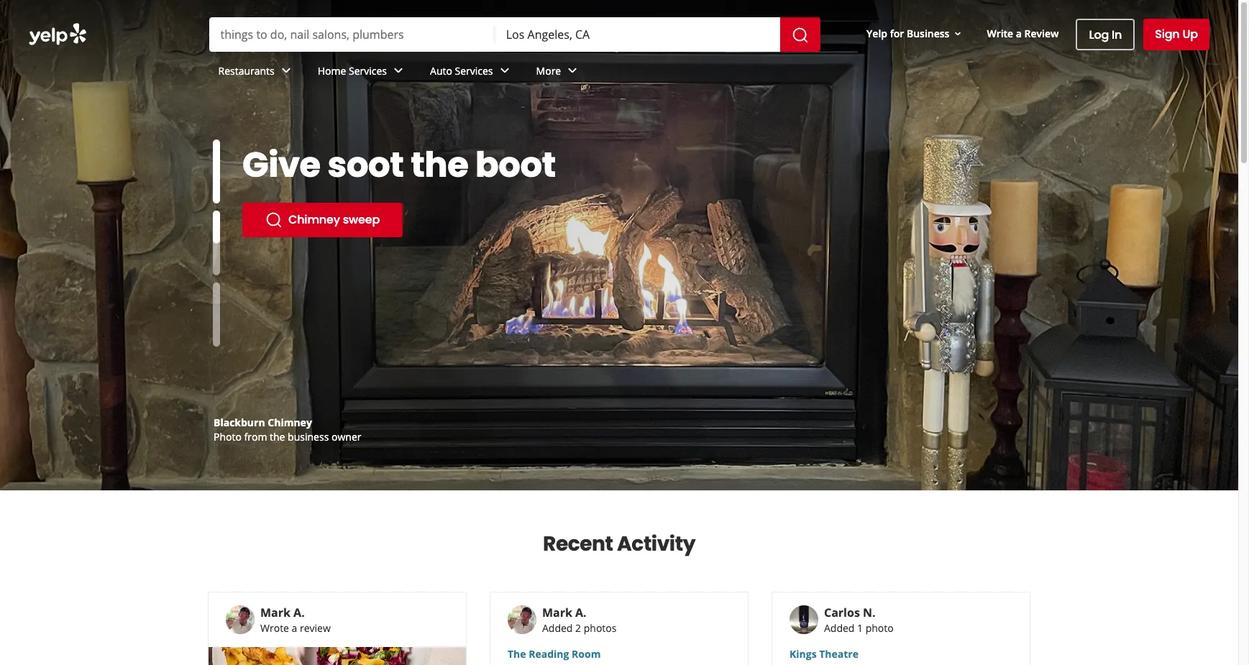 Task type: describe. For each thing, give the bounding box(es) containing it.
kings theatre link
[[790, 647, 1013, 662]]

added for carlos
[[824, 622, 855, 635]]

carlos
[[824, 605, 860, 621]]

sweep
[[343, 212, 380, 228]]

sign up link
[[1144, 19, 1210, 50]]

review
[[1025, 26, 1059, 40]]

photo of mark a. image for mark a. added 2 photos
[[508, 606, 537, 635]]

added for mark
[[542, 622, 573, 635]]

more
[[536, 64, 561, 77]]

24 chevron down v2 image for auto services
[[496, 62, 513, 79]]

chimney inside blackburn chimney photo from the business owner
[[268, 416, 312, 429]]

mark a. link for mark a. added 2 photos
[[542, 605, 587, 621]]

give soot the boot
[[242, 141, 556, 189]]

theatre
[[820, 647, 859, 661]]

mark a. wrote a review
[[260, 605, 331, 635]]

yelp for business
[[867, 26, 950, 40]]

business
[[907, 26, 950, 40]]

the inside blackburn chimney photo from the business owner
[[270, 430, 285, 444]]

for
[[890, 26, 905, 40]]

none field near
[[506, 27, 769, 42]]

in
[[1112, 26, 1122, 43]]

wrote
[[260, 622, 289, 635]]

owner
[[332, 430, 361, 444]]

boot
[[476, 141, 556, 189]]

write a review link
[[982, 21, 1065, 46]]

chimney sweep
[[288, 212, 380, 228]]

24 chevron down v2 image for more
[[564, 62, 581, 79]]

blackburn chimney link
[[214, 416, 312, 429]]

write a review
[[987, 26, 1059, 40]]

soot
[[328, 141, 404, 189]]

mark a. link for mark a. wrote a review
[[260, 605, 305, 621]]

home services
[[318, 64, 387, 77]]

review
[[300, 622, 331, 635]]

a. for mark a. wrote a review
[[294, 605, 305, 621]]

yelp
[[867, 26, 888, 40]]

carlos n. added 1 photo
[[824, 605, 894, 635]]

explore recent activity section section
[[196, 491, 1042, 665]]

log
[[1090, 26, 1109, 43]]

services for auto services
[[455, 64, 493, 77]]

more link
[[525, 52, 593, 94]]

n.
[[863, 605, 876, 621]]

none field the find
[[221, 27, 483, 42]]

none search field inside search field
[[209, 17, 824, 52]]

a inside mark a. wrote a review
[[292, 622, 297, 635]]

services for home services
[[349, 64, 387, 77]]

the
[[508, 647, 526, 661]]

give
[[242, 141, 321, 189]]

none search field containing sign up
[[0, 0, 1239, 94]]

auto
[[430, 64, 452, 77]]

24 search v2 image
[[265, 212, 283, 229]]

recent
[[543, 530, 613, 558]]

auto services link
[[419, 52, 525, 94]]

yelp for business button
[[861, 21, 970, 46]]

recent activity
[[543, 530, 696, 558]]

the reading room link
[[508, 647, 731, 662]]

mark for mark a. added 2 photos
[[542, 605, 573, 621]]

chimney sweep link
[[242, 203, 403, 237]]



Task type: locate. For each thing, give the bounding box(es) containing it.
photo of mark a. image left wrote
[[226, 606, 255, 635]]

1 horizontal spatial 24 chevron down v2 image
[[564, 62, 581, 79]]

0 horizontal spatial 24 chevron down v2 image
[[390, 62, 407, 79]]

a inside search field
[[1016, 26, 1022, 40]]

2 services from the left
[[455, 64, 493, 77]]

24 chevron down v2 image right auto services
[[496, 62, 513, 79]]

mark up the reading room at the left bottom of the page
[[542, 605, 573, 621]]

1 horizontal spatial mark
[[542, 605, 573, 621]]

24 chevron down v2 image for restaurants
[[278, 62, 295, 79]]

24 chevron down v2 image
[[390, 62, 407, 79], [496, 62, 513, 79]]

explore banner section banner
[[0, 0, 1239, 491]]

added left '2'
[[542, 622, 573, 635]]

mark a. link up '2'
[[542, 605, 587, 621]]

a. inside mark a. added 2 photos
[[576, 605, 587, 621]]

room
[[572, 647, 601, 661]]

1 horizontal spatial 24 chevron down v2 image
[[496, 62, 513, 79]]

2 mark from the left
[[542, 605, 573, 621]]

2 none field from the left
[[506, 27, 769, 42]]

a.
[[294, 605, 305, 621], [576, 605, 587, 621]]

a. up review
[[294, 605, 305, 621]]

photo
[[866, 622, 894, 635]]

24 chevron down v2 image inside auto services link
[[496, 62, 513, 79]]

up
[[1183, 26, 1199, 42]]

chimney up business
[[268, 416, 312, 429]]

1 horizontal spatial the
[[411, 141, 469, 189]]

added
[[542, 622, 573, 635], [824, 622, 855, 635]]

2
[[576, 622, 581, 635]]

business categories element
[[207, 52, 1210, 94]]

1 mark from the left
[[260, 605, 291, 621]]

sign
[[1156, 26, 1180, 42]]

1 added from the left
[[542, 622, 573, 635]]

2 select slide image from the top
[[213, 181, 220, 246]]

services right home
[[349, 64, 387, 77]]

write
[[987, 26, 1014, 40]]

1 vertical spatial chimney
[[268, 416, 312, 429]]

1 horizontal spatial a
[[1016, 26, 1022, 40]]

chimney right '24 search v2' icon
[[288, 212, 340, 228]]

2 24 chevron down v2 image from the left
[[496, 62, 513, 79]]

services right auto
[[455, 64, 493, 77]]

a. for mark a. added 2 photos
[[576, 605, 587, 621]]

business
[[288, 430, 329, 444]]

24 chevron down v2 image right more
[[564, 62, 581, 79]]

1 mark a. link from the left
[[260, 605, 305, 621]]

24 chevron down v2 image right restaurants
[[278, 62, 295, 79]]

blackburn
[[214, 416, 265, 429]]

photo of mark a. image up the
[[508, 606, 537, 635]]

0 horizontal spatial mark a. link
[[260, 605, 305, 621]]

0 horizontal spatial 24 chevron down v2 image
[[278, 62, 295, 79]]

the reading room
[[508, 647, 601, 661]]

1 none field from the left
[[221, 27, 483, 42]]

24 chevron down v2 image left auto
[[390, 62, 407, 79]]

added inside mark a. added 2 photos
[[542, 622, 573, 635]]

chimney inside chimney sweep 'link'
[[288, 212, 340, 228]]

select slide image left give
[[213, 140, 220, 204]]

2 photo of mark a. image from the left
[[508, 606, 537, 635]]

2 added from the left
[[824, 622, 855, 635]]

carlos n. link
[[824, 605, 876, 621]]

photos
[[584, 622, 617, 635]]

photo of mark a. image
[[226, 606, 255, 635], [508, 606, 537, 635]]

24 chevron down v2 image inside the more 'link'
[[564, 62, 581, 79]]

None field
[[221, 27, 483, 42], [506, 27, 769, 42]]

mark for mark a. wrote a review
[[260, 605, 291, 621]]

photo of mark a. image for mark a. wrote a review
[[226, 606, 255, 635]]

24 chevron down v2 image inside home services link
[[390, 62, 407, 79]]

0 horizontal spatial added
[[542, 622, 573, 635]]

restaurants
[[218, 64, 275, 77]]

1 horizontal spatial photo of mark a. image
[[508, 606, 537, 635]]

Find text field
[[221, 27, 483, 42]]

a
[[1016, 26, 1022, 40], [292, 622, 297, 635]]

added inside carlos n. added 1 photo
[[824, 622, 855, 635]]

sign up
[[1156, 26, 1199, 42]]

24 chevron down v2 image for home services
[[390, 62, 407, 79]]

None search field
[[0, 0, 1239, 94]]

mark inside mark a. wrote a review
[[260, 605, 291, 621]]

mark
[[260, 605, 291, 621], [542, 605, 573, 621]]

24 chevron down v2 image
[[278, 62, 295, 79], [564, 62, 581, 79]]

from
[[244, 430, 267, 444]]

log in link
[[1077, 19, 1135, 50]]

1 horizontal spatial mark a. link
[[542, 605, 587, 621]]

0 horizontal spatial services
[[349, 64, 387, 77]]

added down carlos
[[824, 622, 855, 635]]

home services link
[[306, 52, 419, 94]]

0 horizontal spatial the
[[270, 430, 285, 444]]

1 horizontal spatial a.
[[576, 605, 587, 621]]

mark up wrote
[[260, 605, 291, 621]]

a right write
[[1016, 26, 1022, 40]]

activity
[[617, 530, 696, 558]]

1 vertical spatial the
[[270, 430, 285, 444]]

0 horizontal spatial a
[[292, 622, 297, 635]]

select slide image
[[213, 140, 220, 204], [213, 181, 220, 246]]

24 chevron down v2 image inside restaurants link
[[278, 62, 295, 79]]

1 horizontal spatial services
[[455, 64, 493, 77]]

mark inside mark a. added 2 photos
[[542, 605, 573, 621]]

1 24 chevron down v2 image from the left
[[390, 62, 407, 79]]

0 horizontal spatial none field
[[221, 27, 483, 42]]

1 photo of mark a. image from the left
[[226, 606, 255, 635]]

16 chevron down v2 image
[[953, 28, 964, 39]]

restaurants link
[[207, 52, 306, 94]]

auto services
[[430, 64, 493, 77]]

a. up '2'
[[576, 605, 587, 621]]

1 horizontal spatial added
[[824, 622, 855, 635]]

kings
[[790, 647, 817, 661]]

blackburn chimney photo from the business owner
[[214, 416, 361, 444]]

1 horizontal spatial none field
[[506, 27, 769, 42]]

select slide image left '24 search v2' icon
[[213, 181, 220, 246]]

chimney
[[288, 212, 340, 228], [268, 416, 312, 429]]

1 a. from the left
[[294, 605, 305, 621]]

1 24 chevron down v2 image from the left
[[278, 62, 295, 79]]

0 vertical spatial the
[[411, 141, 469, 189]]

mark a. link
[[260, 605, 305, 621], [542, 605, 587, 621]]

a. inside mark a. wrote a review
[[294, 605, 305, 621]]

home
[[318, 64, 346, 77]]

2 a. from the left
[[576, 605, 587, 621]]

photo of carlos n. image
[[790, 606, 819, 635]]

0 horizontal spatial photo of mark a. image
[[226, 606, 255, 635]]

search image
[[792, 26, 809, 44]]

the
[[411, 141, 469, 189], [270, 430, 285, 444]]

0 vertical spatial a
[[1016, 26, 1022, 40]]

1 vertical spatial a
[[292, 622, 297, 635]]

a right wrote
[[292, 622, 297, 635]]

reading
[[529, 647, 569, 661]]

0 horizontal spatial a.
[[294, 605, 305, 621]]

1 select slide image from the top
[[213, 140, 220, 204]]

log in
[[1090, 26, 1122, 43]]

None search field
[[209, 17, 824, 52]]

0 horizontal spatial mark
[[260, 605, 291, 621]]

kings theatre
[[790, 647, 859, 661]]

0 vertical spatial chimney
[[288, 212, 340, 228]]

photo
[[214, 430, 242, 444]]

Near text field
[[506, 27, 769, 42]]

services
[[349, 64, 387, 77], [455, 64, 493, 77]]

mark a. link up wrote
[[260, 605, 305, 621]]

1
[[858, 622, 863, 635]]

1 services from the left
[[349, 64, 387, 77]]

mark a. added 2 photos
[[542, 605, 617, 635]]

2 mark a. link from the left
[[542, 605, 587, 621]]

2 24 chevron down v2 image from the left
[[564, 62, 581, 79]]



Task type: vqa. For each thing, say whether or not it's contained in the screenshot.
Updates From This Business
no



